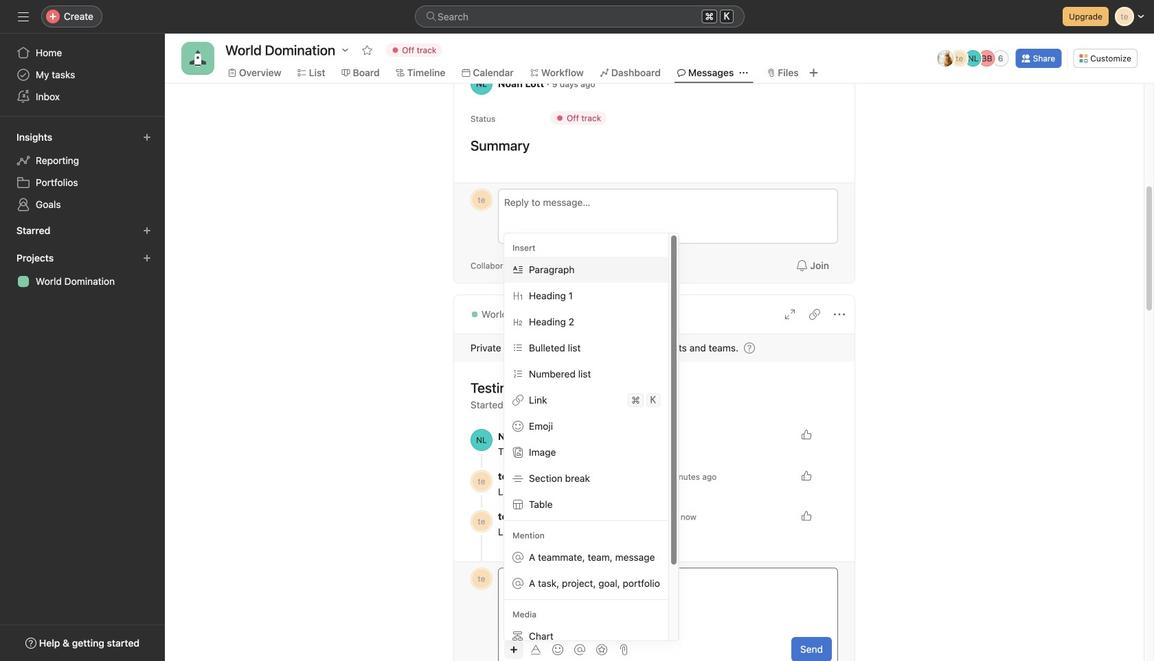 Task type: locate. For each thing, give the bounding box(es) containing it.
rocket image
[[190, 50, 206, 67]]

full screen image
[[784, 309, 795, 320]]

0 vertical spatial 0 likes. click to like this message comment image
[[801, 429, 812, 440]]

attach a file or paste an image image
[[618, 645, 629, 656]]

projects element
[[0, 246, 165, 295]]

3 0 likes. click to like this message comment image from the top
[[801, 511, 812, 522]]

None field
[[415, 5, 745, 27]]

2 0 likes. click to like this message comment image from the top
[[801, 471, 812, 482]]

new insights image
[[143, 133, 151, 142]]

insert an object image
[[510, 646, 518, 654]]

add tab image
[[808, 67, 819, 78]]

hide sidebar image
[[18, 11, 29, 22]]

1 vertical spatial 0 likes. click to like this message comment image
[[801, 471, 812, 482]]

toolbar
[[504, 640, 633, 660]]

new project or portfolio image
[[143, 254, 151, 262]]

formatting image
[[530, 645, 541, 656]]

0 likes. click to like this message comment image
[[801, 429, 812, 440], [801, 471, 812, 482], [801, 511, 812, 522]]

appreciations image
[[596, 645, 607, 656]]

1 0 likes. click to like this message comment image from the top
[[801, 429, 812, 440]]

2 vertical spatial 0 likes. click to like this message comment image
[[801, 511, 812, 522]]

menu item
[[504, 257, 668, 283]]



Task type: vqa. For each thing, say whether or not it's contained in the screenshot.
Full Screen Icon at the top right of page
yes



Task type: describe. For each thing, give the bounding box(es) containing it.
global element
[[0, 34, 165, 116]]

add or remove collaborators image
[[532, 258, 548, 274]]

tab actions image
[[739, 69, 748, 77]]

insights element
[[0, 125, 165, 218]]

add to starred image
[[362, 45, 373, 56]]

Search tasks, projects, and more text field
[[415, 5, 745, 27]]

open user profile image
[[471, 429, 493, 451]]

copy link image
[[809, 309, 820, 320]]

at mention image
[[574, 645, 585, 656]]

emoji image
[[552, 645, 563, 656]]

add items to starred image
[[143, 227, 151, 235]]



